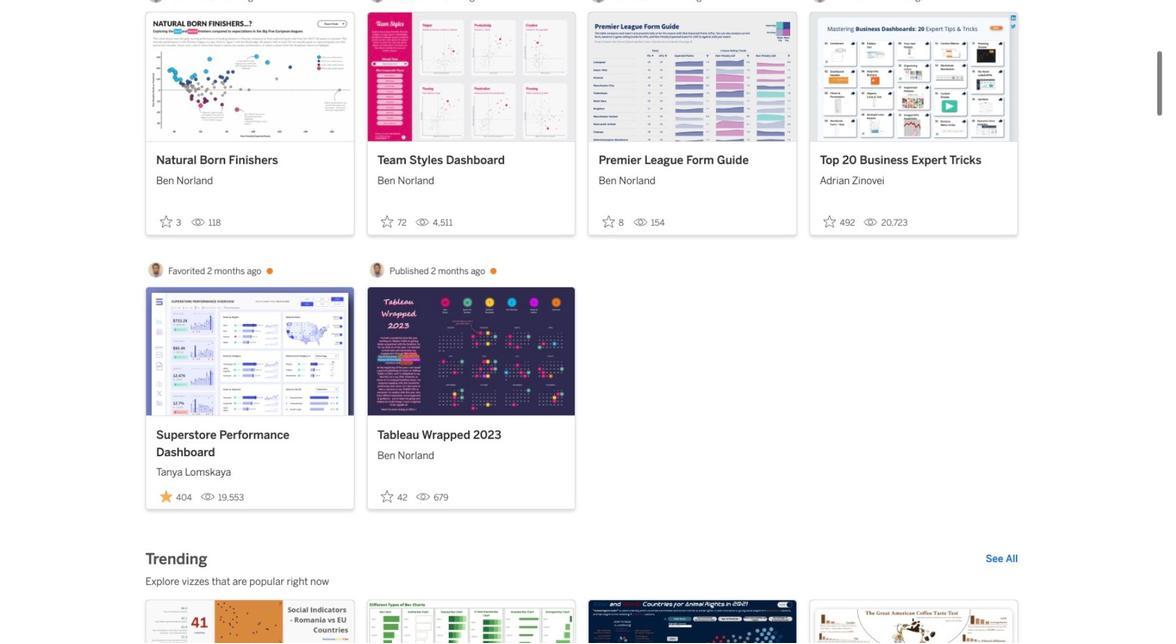 Task type: locate. For each thing, give the bounding box(es) containing it.
ben norland image
[[370, 263, 385, 278]]

1 add favorite image from the left
[[160, 216, 172, 228]]

ben norland image
[[149, 263, 163, 278]]

0 horizontal spatial add favorite image
[[160, 216, 172, 228]]

add favorite image
[[160, 216, 172, 228], [603, 216, 615, 228]]

Remove Favorite button
[[156, 487, 196, 507]]

Add Favorite button
[[156, 212, 186, 232], [378, 212, 411, 232], [599, 212, 629, 232], [821, 212, 860, 232], [378, 487, 412, 507]]

add favorite image
[[381, 216, 394, 228], [824, 216, 837, 228], [381, 490, 394, 503]]

1 horizontal spatial add favorite image
[[603, 216, 615, 228]]

workbook thumbnail image
[[146, 13, 354, 141], [368, 13, 575, 141], [589, 13, 797, 141], [811, 13, 1018, 141], [146, 287, 354, 416], [368, 287, 575, 416]]



Task type: describe. For each thing, give the bounding box(es) containing it.
2 add favorite image from the left
[[603, 216, 615, 228]]

explore vizzes that are popular right now element
[[146, 575, 1019, 590]]

remove favorite image
[[160, 490, 172, 503]]

see all trending element
[[986, 552, 1019, 567]]

trending heading
[[146, 550, 207, 570]]



Task type: vqa. For each thing, say whether or not it's contained in the screenshot.
second Ben Norland icon from right
yes



